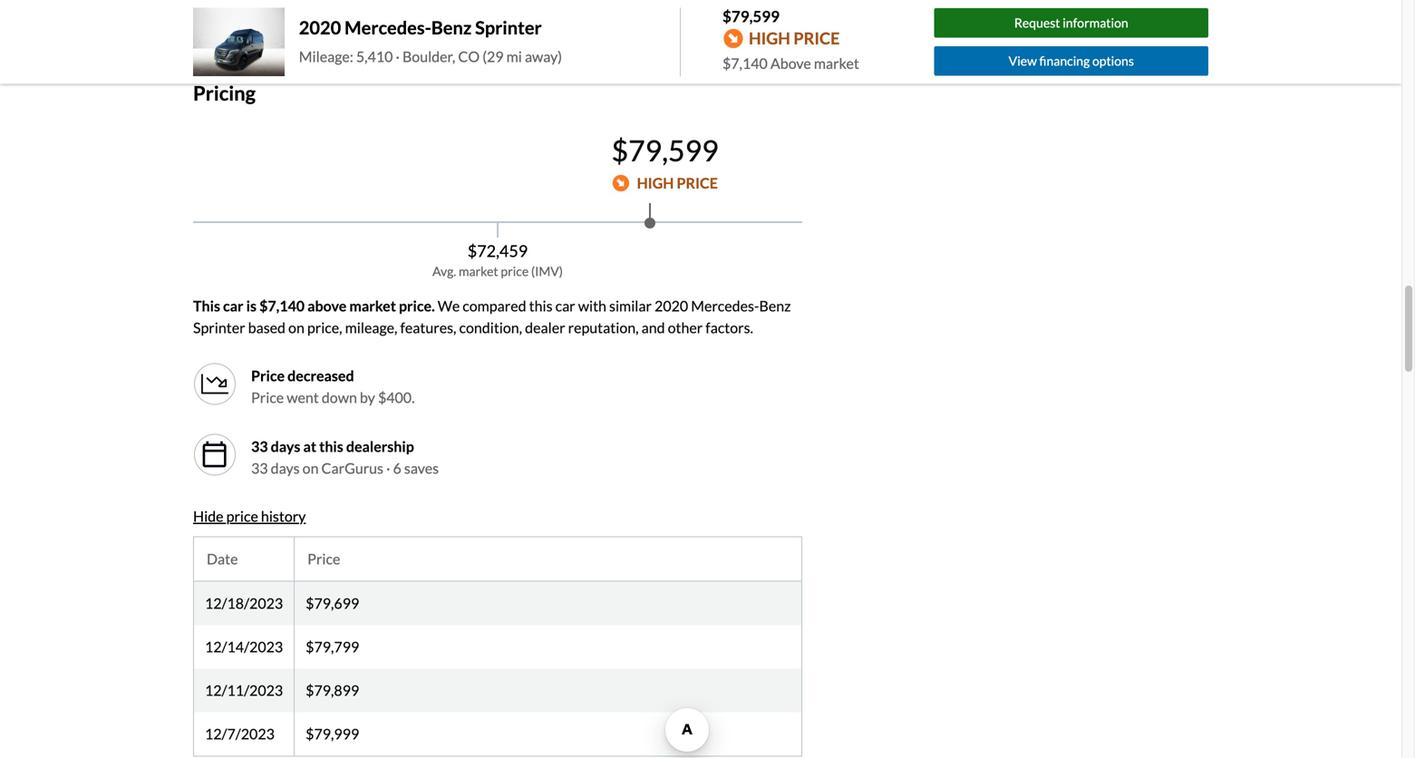 Task type: vqa. For each thing, say whether or not it's contained in the screenshot.
second 33 from the bottom of the 33 days at this dealership 33 days on cargurus · 6 saves
yes



Task type: locate. For each thing, give the bounding box(es) containing it.
· right the 5,410
[[396, 47, 400, 65]]

0 horizontal spatial ·
[[386, 459, 390, 477]]

view
[[1009, 53, 1038, 68]]

1 vertical spatial sprinter
[[193, 319, 245, 336]]

0 vertical spatial days
[[271, 438, 301, 455]]

price down based
[[251, 367, 285, 384]]

1 horizontal spatial sprinter
[[475, 17, 542, 38]]

2 horizontal spatial price
[[677, 174, 718, 192]]

price up $79,699
[[308, 550, 340, 568]]

sprinter up mi
[[475, 17, 542, 38]]

1 horizontal spatial 2020
[[655, 297, 689, 315]]

·
[[396, 47, 400, 65], [386, 459, 390, 477]]

· left 6
[[386, 459, 390, 477]]

price
[[677, 174, 718, 192], [501, 263, 529, 279], [226, 507, 258, 525]]

2 car from the left
[[556, 297, 576, 315]]

on down this car is $7,140 above market price.
[[288, 319, 305, 336]]

1 vertical spatial price
[[501, 263, 529, 279]]

1 horizontal spatial benz
[[760, 297, 791, 315]]

0 horizontal spatial 2020
[[299, 17, 341, 38]]

1 horizontal spatial car
[[556, 297, 576, 315]]

sprinter down this on the left top
[[193, 319, 245, 336]]

33 left the at at bottom left
[[251, 438, 268, 455]]

1 horizontal spatial ·
[[396, 47, 400, 65]]

sprinter
[[475, 17, 542, 38], [193, 319, 245, 336]]

1 horizontal spatial $79,599
[[723, 7, 780, 25]]

by
[[360, 389, 375, 406]]

car
[[223, 297, 244, 315], [556, 297, 576, 315]]

price,
[[307, 319, 342, 336]]

33 up hide price history link
[[251, 459, 268, 477]]

0 horizontal spatial price
[[226, 507, 258, 525]]

2 vertical spatial price
[[308, 550, 340, 568]]

0 horizontal spatial history
[[261, 507, 306, 525]]

at
[[303, 438, 317, 455]]

$7,140 up based
[[259, 297, 305, 315]]

1 33 from the top
[[251, 438, 268, 455]]

save 20% on the full autocheck vehicle history report
[[193, 18, 533, 35]]

price right high
[[677, 174, 718, 192]]

benz
[[432, 17, 472, 38], [760, 297, 791, 315]]

1 vertical spatial 2020
[[655, 297, 689, 315]]

went
[[287, 389, 319, 406]]

0 vertical spatial market
[[814, 54, 860, 72]]

mercedes- up the 5,410
[[345, 17, 432, 38]]

2 days from the top
[[271, 459, 300, 477]]

on inside 33 days at this dealership 33 days on cargurus · 6 saves
[[303, 459, 319, 477]]

12/11/2023
[[205, 682, 283, 699]]

12/18/2023
[[205, 594, 283, 612]]

this car is $7,140 above market price.
[[193, 297, 435, 315]]

0 vertical spatial history
[[444, 18, 489, 35]]

(imv)
[[531, 263, 563, 279]]

is
[[246, 297, 257, 315]]

0 horizontal spatial $79,599
[[612, 133, 719, 168]]

0 vertical spatial mercedes-
[[345, 17, 432, 38]]

days
[[271, 438, 301, 455], [271, 459, 300, 477]]

0 horizontal spatial sprinter
[[193, 319, 245, 336]]

0 horizontal spatial this
[[319, 438, 344, 455]]

1 vertical spatial days
[[271, 459, 300, 477]]

price down $72,459
[[501, 263, 529, 279]]

1 vertical spatial 33
[[251, 459, 268, 477]]

benz inside we compared this car with similar 2020 mercedes-benz sprinter based on price, mileage, features, condition, dealer reputation, and other factors.
[[760, 297, 791, 315]]

on down the at at bottom left
[[303, 459, 319, 477]]

0 vertical spatial benz
[[432, 17, 472, 38]]

1 vertical spatial market
[[459, 263, 499, 279]]

history down the at at bottom left
[[261, 507, 306, 525]]

$79,799
[[306, 638, 359, 656]]

this inside we compared this car with similar 2020 mercedes-benz sprinter based on price, mileage, features, condition, dealer reputation, and other factors.
[[529, 297, 553, 315]]

price inside $72,459 avg. market price (imv)
[[501, 263, 529, 279]]

hide
[[193, 507, 224, 525]]

saves
[[404, 459, 439, 477]]

2020
[[299, 17, 341, 38], [655, 297, 689, 315]]

mercedes-
[[345, 17, 432, 38], [691, 297, 760, 315]]

reputation,
[[568, 319, 639, 336]]

price
[[251, 367, 285, 384], [251, 389, 284, 406], [308, 550, 340, 568]]

0 vertical spatial ·
[[396, 47, 400, 65]]

price
[[794, 28, 840, 48]]

on left the
[[257, 18, 273, 35]]

1 horizontal spatial $7,140
[[723, 54, 768, 72]]

and
[[642, 319, 665, 336]]

2020 up mileage:
[[299, 17, 341, 38]]

2020 inside 2020 mercedes-benz sprinter mileage: 5,410 · boulder, co (29 mi away)
[[299, 17, 341, 38]]

1 vertical spatial this
[[319, 438, 344, 455]]

request information button
[[935, 8, 1209, 38]]

0 vertical spatial sprinter
[[475, 17, 542, 38]]

1 vertical spatial $7,140
[[259, 297, 305, 315]]

vehicle
[[397, 18, 442, 35]]

history up co at top
[[444, 18, 489, 35]]

1 horizontal spatial market
[[459, 263, 499, 279]]

report
[[492, 18, 533, 35]]

2020 mercedes-benz sprinter image
[[193, 8, 285, 76]]

2020 inside we compared this car with similar 2020 mercedes-benz sprinter based on price, mileage, features, condition, dealer reputation, and other factors.
[[655, 297, 689, 315]]

similar
[[610, 297, 652, 315]]

2 vertical spatial price
[[226, 507, 258, 525]]

history
[[444, 18, 489, 35], [261, 507, 306, 525]]

1 vertical spatial on
[[288, 319, 305, 336]]

mercedes- inside 2020 mercedes-benz sprinter mileage: 5,410 · boulder, co (29 mi away)
[[345, 17, 432, 38]]

on
[[257, 18, 273, 35], [288, 319, 305, 336], [303, 459, 319, 477]]

mercedes- up factors.
[[691, 297, 760, 315]]

boulder,
[[403, 47, 456, 65]]

0 vertical spatial this
[[529, 297, 553, 315]]

2020 mercedes-benz sprinter mileage: 5,410 · boulder, co (29 mi away)
[[299, 17, 562, 65]]

2 vertical spatial on
[[303, 459, 319, 477]]

0 vertical spatial price
[[677, 174, 718, 192]]

features,
[[400, 319, 457, 336]]

mileage,
[[345, 319, 398, 336]]

2020 up other
[[655, 297, 689, 315]]

1 horizontal spatial mercedes-
[[691, 297, 760, 315]]

down
[[322, 389, 357, 406]]

market for $7,140
[[814, 54, 860, 72]]

1 car from the left
[[223, 297, 244, 315]]

market down price
[[814, 54, 860, 72]]

1 vertical spatial price
[[251, 389, 284, 406]]

car left is at the left top
[[223, 297, 244, 315]]

price right hide
[[226, 507, 258, 525]]

5,410
[[356, 47, 393, 65]]

0 vertical spatial 33
[[251, 438, 268, 455]]

0 vertical spatial price
[[251, 367, 285, 384]]

0 vertical spatial $79,599
[[723, 7, 780, 25]]

0 vertical spatial 2020
[[299, 17, 341, 38]]

days left the at at bottom left
[[271, 438, 301, 455]]

· inside 33 days at this dealership 33 days on cargurus · 6 saves
[[386, 459, 390, 477]]

view financing options
[[1009, 53, 1135, 68]]

price for price decreased price went down by $400.
[[251, 367, 285, 384]]

market inside $72,459 avg. market price (imv)
[[459, 263, 499, 279]]

information
[[1063, 15, 1129, 31]]

high
[[749, 28, 791, 48]]

market
[[814, 54, 860, 72], [459, 263, 499, 279], [350, 297, 396, 315]]

1 vertical spatial history
[[261, 507, 306, 525]]

$72,459 avg. market price (imv)
[[433, 241, 563, 279]]

this
[[529, 297, 553, 315], [319, 438, 344, 455]]

request
[[1015, 15, 1061, 31]]

$7,140 above market
[[723, 54, 860, 72]]

1 vertical spatial mercedes-
[[691, 297, 760, 315]]

full
[[300, 18, 320, 35]]

1 vertical spatial benz
[[760, 297, 791, 315]]

car left with
[[556, 297, 576, 315]]

$7,140 down high
[[723, 54, 768, 72]]

0 horizontal spatial market
[[350, 297, 396, 315]]

on inside we compared this car with similar 2020 mercedes-benz sprinter based on price, mileage, features, condition, dealer reputation, and other factors.
[[288, 319, 305, 336]]

6
[[393, 459, 402, 477]]

1 horizontal spatial price
[[501, 263, 529, 279]]

dealer
[[525, 319, 566, 336]]

0 horizontal spatial car
[[223, 297, 244, 315]]

this
[[193, 297, 220, 315]]

market for $72,459
[[459, 263, 499, 279]]

$79,599 for $7,140
[[723, 7, 780, 25]]

pricing
[[193, 81, 256, 105]]

2 horizontal spatial market
[[814, 54, 860, 72]]

high price image
[[613, 174, 630, 192]]

price left the "went"
[[251, 389, 284, 406]]

save 20% on the full autocheck vehicle history report image
[[537, 20, 554, 37]]

market down $72,459
[[459, 263, 499, 279]]

days up hide price history link
[[271, 459, 300, 477]]

this up dealer at the left
[[529, 297, 553, 315]]

options
[[1093, 53, 1135, 68]]

$7,140
[[723, 54, 768, 72], [259, 297, 305, 315]]

0 horizontal spatial mercedes-
[[345, 17, 432, 38]]

1 vertical spatial ·
[[386, 459, 390, 477]]

1 horizontal spatial this
[[529, 297, 553, 315]]

factors.
[[706, 319, 754, 336]]

save 20% on the full autocheck vehicle history report link
[[193, 18, 554, 37]]

0 horizontal spatial benz
[[432, 17, 472, 38]]

33
[[251, 438, 268, 455], [251, 459, 268, 477]]

33 days at this dealership image
[[193, 433, 237, 477], [200, 440, 229, 469]]

$79,599
[[723, 7, 780, 25], [612, 133, 719, 168]]

this right the at at bottom left
[[319, 438, 344, 455]]

1 vertical spatial $79,599
[[612, 133, 719, 168]]

dealership
[[346, 438, 414, 455]]

market up mileage,
[[350, 297, 396, 315]]



Task type: describe. For each thing, give the bounding box(es) containing it.
price decreased price went down by $400.
[[251, 367, 415, 406]]

hide price history link
[[193, 507, 306, 525]]

12/7/2023
[[205, 725, 275, 743]]

other
[[668, 319, 703, 336]]

we
[[438, 297, 460, 315]]

mileage:
[[299, 47, 354, 65]]

date
[[207, 550, 238, 568]]

price decreased image
[[200, 370, 229, 399]]

0 vertical spatial $7,140
[[723, 54, 768, 72]]

high
[[637, 174, 674, 192]]

$79,599 for high price
[[612, 133, 719, 168]]

high price
[[637, 174, 718, 192]]

co
[[458, 47, 480, 65]]

compared
[[463, 297, 527, 315]]

price for hide price history
[[226, 507, 258, 525]]

· inside 2020 mercedes-benz sprinter mileage: 5,410 · boulder, co (29 mi away)
[[396, 47, 400, 65]]

2 33 from the top
[[251, 459, 268, 477]]

(29
[[483, 47, 504, 65]]

benz inside 2020 mercedes-benz sprinter mileage: 5,410 · boulder, co (29 mi away)
[[432, 17, 472, 38]]

1 horizontal spatial history
[[444, 18, 489, 35]]

0 horizontal spatial $7,140
[[259, 297, 305, 315]]

$79,899
[[306, 682, 359, 699]]

$72,459
[[468, 241, 528, 261]]

autocheck
[[323, 18, 394, 35]]

avg.
[[433, 263, 456, 279]]

price.
[[399, 297, 435, 315]]

20%
[[226, 18, 254, 35]]

financing
[[1040, 53, 1091, 68]]

request information
[[1015, 15, 1129, 31]]

car inside we compared this car with similar 2020 mercedes-benz sprinter based on price, mileage, features, condition, dealer reputation, and other factors.
[[556, 297, 576, 315]]

sprinter inside we compared this car with similar 2020 mercedes-benz sprinter based on price, mileage, features, condition, dealer reputation, and other factors.
[[193, 319, 245, 336]]

1 days from the top
[[271, 438, 301, 455]]

33 days at this dealership 33 days on cargurus · 6 saves
[[251, 438, 439, 477]]

we compared this car with similar 2020 mercedes-benz sprinter based on price, mileage, features, condition, dealer reputation, and other factors.
[[193, 297, 791, 336]]

12/14/2023
[[205, 638, 283, 656]]

hide price history
[[193, 507, 306, 525]]

price decreased image
[[193, 362, 237, 406]]

with
[[578, 297, 607, 315]]

high price
[[749, 28, 840, 48]]

this inside 33 days at this dealership 33 days on cargurus · 6 saves
[[319, 438, 344, 455]]

price for price
[[308, 550, 340, 568]]

decreased
[[288, 367, 354, 384]]

the
[[276, 18, 297, 35]]

cargurus
[[322, 459, 384, 477]]

above
[[308, 297, 347, 315]]

price for high price
[[677, 174, 718, 192]]

sprinter inside 2020 mercedes-benz sprinter mileage: 5,410 · boulder, co (29 mi away)
[[475, 17, 542, 38]]

based
[[248, 319, 286, 336]]

mercedes- inside we compared this car with similar 2020 mercedes-benz sprinter based on price, mileage, features, condition, dealer reputation, and other factors.
[[691, 297, 760, 315]]

mi
[[507, 47, 522, 65]]

view financing options button
[[935, 46, 1209, 76]]

0 vertical spatial on
[[257, 18, 273, 35]]

$79,699
[[306, 594, 359, 612]]

away)
[[525, 47, 562, 65]]

condition,
[[459, 319, 523, 336]]

above
[[771, 54, 812, 72]]

2 vertical spatial market
[[350, 297, 396, 315]]

save
[[193, 18, 223, 35]]

$79,999
[[306, 725, 359, 743]]

$400.
[[378, 389, 415, 406]]



